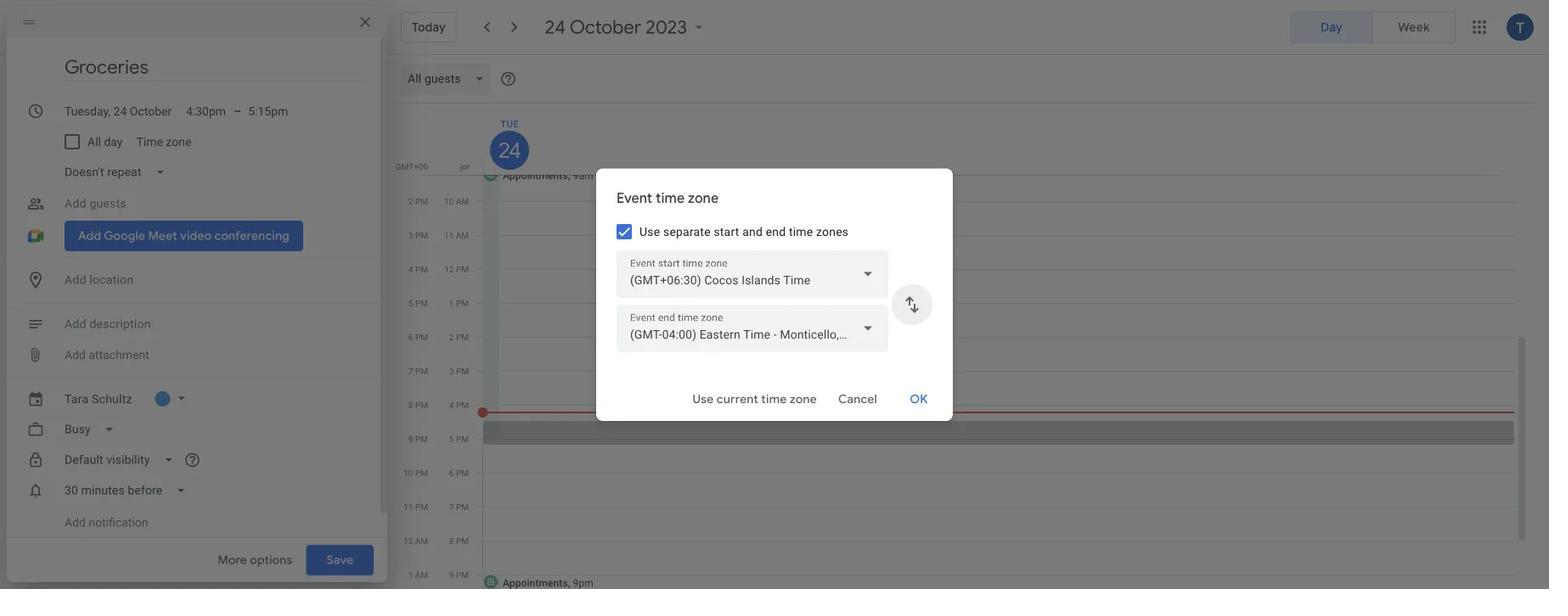 Task type: describe. For each thing, give the bounding box(es) containing it.
1 vertical spatial 9
[[449, 570, 454, 580]]

end
[[766, 224, 786, 238]]

0 vertical spatial 6
[[408, 332, 413, 342]]

10 pm
[[404, 468, 428, 478]]

0 vertical spatial 3
[[408, 230, 413, 240]]

11 for 11 am
[[444, 230, 454, 240]]

0 horizontal spatial 2
[[408, 196, 413, 206]]

1 for 1 am
[[408, 570, 413, 580]]

1 vertical spatial 8
[[449, 536, 454, 546]]

notification
[[89, 516, 148, 530]]

9am
[[573, 169, 593, 181]]

appointments , 9am
[[503, 169, 593, 181]]

day
[[104, 135, 123, 149]]

add attachment
[[65, 348, 149, 362]]

0 vertical spatial 3 pm
[[408, 230, 428, 240]]

0 vertical spatial 4 pm
[[408, 264, 428, 274]]

Day radio
[[1290, 11, 1374, 43]]

add attachment button
[[58, 340, 156, 370]]

swap time zones image
[[902, 295, 923, 315]]

jot
[[460, 161, 470, 172]]

10 for 10 am
[[444, 196, 454, 206]]

11 for 11 pm
[[404, 502, 413, 512]]

use current time zone
[[693, 392, 817, 406]]

11 pm
[[404, 502, 428, 512]]

grid containing appointments
[[394, 104, 1529, 590]]

appointments for appointments , 9pm
[[503, 577, 568, 589]]

1 horizontal spatial 3 pm
[[449, 366, 469, 376]]

, for 9am
[[568, 169, 570, 181]]

appointments , 9pm
[[503, 577, 594, 589]]

add notification
[[65, 516, 148, 530]]

cancel button
[[831, 379, 885, 419]]

10 for 10 pm
[[404, 468, 413, 478]]

1 vertical spatial 6
[[449, 468, 454, 478]]

1 am
[[408, 570, 428, 580]]

schultz
[[92, 392, 132, 406]]

add notification button
[[58, 508, 155, 539]]

to element
[[234, 104, 241, 118]]

0 horizontal spatial 8 pm
[[408, 400, 428, 410]]

all
[[87, 135, 101, 149]]

24 october 2023
[[545, 15, 687, 39]]

1 vertical spatial 2 pm
[[449, 332, 469, 342]]

zones
[[816, 224, 849, 238]]

ok button
[[892, 379, 946, 419]]

event
[[617, 189, 653, 206]]

tara
[[65, 392, 89, 406]]

1 vertical spatial 4
[[449, 400, 454, 410]]

week
[[1399, 20, 1430, 34]]

time inside button
[[762, 392, 787, 406]]

10 am
[[444, 196, 469, 206]]

zone inside button
[[790, 392, 817, 406]]

0 vertical spatial 4
[[408, 264, 413, 274]]

0 horizontal spatial 9
[[408, 434, 413, 444]]

1 vertical spatial 5
[[449, 434, 454, 444]]

0 vertical spatial 7 pm
[[408, 366, 428, 376]]

0 vertical spatial 7
[[408, 366, 413, 376]]

1 horizontal spatial 7
[[449, 502, 454, 512]]

1 horizontal spatial 4 pm
[[449, 400, 469, 410]]



Task type: vqa. For each thing, say whether or not it's contained in the screenshot.
Event time zone
yes



Task type: locate. For each thing, give the bounding box(es) containing it.
use separate start and end time zones
[[640, 224, 849, 238]]

0 vertical spatial 1
[[449, 298, 454, 308]]

1 horizontal spatial 2
[[449, 332, 454, 342]]

9 up '10 pm'
[[408, 434, 413, 444]]

all day
[[87, 135, 123, 149]]

12 am
[[404, 536, 428, 546]]

8 right the 12 am
[[449, 536, 454, 546]]

time right end
[[789, 224, 813, 238]]

zone inside button
[[166, 135, 191, 149]]

2 vertical spatial zone
[[790, 392, 817, 406]]

3
[[408, 230, 413, 240], [449, 366, 454, 376]]

, left 9am
[[568, 169, 570, 181]]

0 horizontal spatial 5 pm
[[408, 298, 428, 308]]

12 for 12 am
[[404, 536, 413, 546]]

8 up '10 pm'
[[408, 400, 413, 410]]

use for use current time zone
[[693, 392, 714, 406]]

11 up the 12 am
[[404, 502, 413, 512]]

1 horizontal spatial 8
[[449, 536, 454, 546]]

0 vertical spatial 8
[[408, 400, 413, 410]]

appointments left 9am
[[503, 169, 568, 181]]

time right current
[[762, 392, 787, 406]]

2 horizontal spatial time
[[789, 224, 813, 238]]

add
[[65, 348, 86, 362], [65, 516, 86, 530]]

0 horizontal spatial 11
[[404, 502, 413, 512]]

0 vertical spatial 11
[[444, 230, 454, 240]]

time zone button
[[129, 127, 198, 157]]

time
[[136, 135, 163, 149]]

use for use separate start and end time zones
[[640, 224, 660, 238]]

1 horizontal spatial 8 pm
[[449, 536, 469, 546]]

zone right time
[[166, 135, 191, 149]]

8 pm right the 12 am
[[449, 536, 469, 546]]

1 vertical spatial 3 pm
[[449, 366, 469, 376]]

1 appointments from the top
[[503, 169, 568, 181]]

6
[[408, 332, 413, 342], [449, 468, 454, 478]]

1 vertical spatial 4 pm
[[449, 400, 469, 410]]

add inside button
[[65, 348, 86, 362]]

0 vertical spatial 2 pm
[[408, 196, 428, 206]]

5 pm
[[408, 298, 428, 308], [449, 434, 469, 444]]

time
[[656, 189, 685, 206], [789, 224, 813, 238], [762, 392, 787, 406]]

3 pm
[[408, 230, 428, 240], [449, 366, 469, 376]]

grid
[[394, 104, 1529, 590]]

1 vertical spatial 12
[[404, 536, 413, 546]]

1 horizontal spatial 9 pm
[[449, 570, 469, 580]]

0 horizontal spatial 4 pm
[[408, 264, 428, 274]]

1 vertical spatial ,
[[568, 577, 570, 589]]

9 pm
[[408, 434, 428, 444], [449, 570, 469, 580]]

0 horizontal spatial 4
[[408, 264, 413, 274]]

0 vertical spatial 2
[[408, 196, 413, 206]]

and
[[743, 224, 763, 238]]

0 vertical spatial 9 pm
[[408, 434, 428, 444]]

8 pm up '10 pm'
[[408, 400, 428, 410]]

am up 12 pm
[[456, 230, 469, 240]]

7
[[408, 366, 413, 376], [449, 502, 454, 512]]

11 am
[[444, 230, 469, 240]]

1 horizontal spatial zone
[[688, 189, 719, 206]]

11
[[444, 230, 454, 240], [404, 502, 413, 512]]

1 horizontal spatial 10
[[444, 196, 454, 206]]

1 vertical spatial 9 pm
[[449, 570, 469, 580]]

0 vertical spatial time
[[656, 189, 685, 206]]

pm
[[415, 196, 428, 206], [415, 230, 428, 240], [415, 264, 428, 274], [456, 264, 469, 274], [415, 298, 428, 308], [456, 298, 469, 308], [415, 332, 428, 342], [456, 332, 469, 342], [415, 366, 428, 376], [456, 366, 469, 376], [415, 400, 428, 410], [456, 400, 469, 410], [415, 434, 428, 444], [456, 434, 469, 444], [415, 468, 428, 478], [456, 468, 469, 478], [415, 502, 428, 512], [456, 502, 469, 512], [456, 536, 469, 546], [456, 570, 469, 580]]

0 horizontal spatial 10
[[404, 468, 413, 478]]

3 pm down 1 pm at the bottom
[[449, 366, 469, 376]]

add inside button
[[65, 516, 86, 530]]

0 horizontal spatial 3 pm
[[408, 230, 428, 240]]

9 right 1 am
[[449, 570, 454, 580]]

12 down 11 am
[[444, 264, 454, 274]]

use current time zone button
[[686, 379, 824, 419]]

2 pm down 1 pm at the bottom
[[449, 332, 469, 342]]

1 horizontal spatial time
[[762, 392, 787, 406]]

Week radio
[[1373, 11, 1456, 43]]

tara schultz
[[65, 392, 132, 406]]

1 vertical spatial 5 pm
[[449, 434, 469, 444]]

use inside button
[[693, 392, 714, 406]]

today
[[412, 20, 446, 35]]

0 vertical spatial 5 pm
[[408, 298, 428, 308]]

2 horizontal spatial zone
[[790, 392, 817, 406]]

3 down 1 pm at the bottom
[[449, 366, 454, 376]]

None field
[[617, 250, 889, 298], [617, 305, 889, 352], [617, 250, 889, 298], [617, 305, 889, 352]]

1 , from the top
[[568, 169, 570, 181]]

am for 11 am
[[456, 230, 469, 240]]

day
[[1321, 20, 1343, 34]]

event time zone
[[617, 189, 719, 206]]

Add title text field
[[65, 54, 367, 80]]

event time zone dialog
[[596, 168, 953, 421]]

, for 9pm
[[568, 577, 570, 589]]

1 vertical spatial 7 pm
[[449, 502, 469, 512]]

3 left 11 am
[[408, 230, 413, 240]]

11 down 10 am
[[444, 230, 454, 240]]

2 vertical spatial time
[[762, 392, 787, 406]]

1 horizontal spatial 11
[[444, 230, 454, 240]]

1 for 1 pm
[[449, 298, 454, 308]]

2023
[[646, 15, 687, 39]]

0 vertical spatial 6 pm
[[408, 332, 428, 342]]

0 vertical spatial 9
[[408, 434, 413, 444]]

appointments left 9pm
[[503, 577, 568, 589]]

0 horizontal spatial 5
[[408, 298, 413, 308]]

3 pm left 11 am
[[408, 230, 428, 240]]

2 add from the top
[[65, 516, 86, 530]]

1 vertical spatial 10
[[404, 468, 413, 478]]

0 vertical spatial 8 pm
[[408, 400, 428, 410]]

0 vertical spatial use
[[640, 224, 660, 238]]

1 vertical spatial use
[[693, 392, 714, 406]]

1 add from the top
[[65, 348, 86, 362]]

1 vertical spatial 11
[[404, 502, 413, 512]]

5
[[408, 298, 413, 308], [449, 434, 454, 444]]

use
[[640, 224, 660, 238], [693, 392, 714, 406]]

separate
[[663, 224, 711, 238]]

0 horizontal spatial 6 pm
[[408, 332, 428, 342]]

–
[[234, 104, 241, 118]]

7 pm
[[408, 366, 428, 376], [449, 502, 469, 512]]

1 horizontal spatial use
[[693, 392, 714, 406]]

2 pm
[[408, 196, 428, 206], [449, 332, 469, 342]]

time zone
[[136, 135, 191, 149]]

2 , from the top
[[568, 577, 570, 589]]

current
[[717, 392, 759, 406]]

am
[[456, 196, 469, 206], [456, 230, 469, 240], [415, 536, 428, 546], [415, 570, 428, 580]]

1 horizontal spatial 5 pm
[[449, 434, 469, 444]]

gmt+00
[[396, 161, 428, 172]]

add left attachment
[[65, 348, 86, 362]]

2
[[408, 196, 413, 206], [449, 332, 454, 342]]

0 horizontal spatial 3
[[408, 230, 413, 240]]

0 vertical spatial appointments
[[503, 169, 568, 181]]

9pm
[[573, 577, 594, 589]]

am for 1 am
[[415, 570, 428, 580]]

0 vertical spatial 12
[[444, 264, 454, 274]]

zone up separate
[[688, 189, 719, 206]]

1 horizontal spatial 1
[[449, 298, 454, 308]]

am for 10 am
[[456, 196, 469, 206]]

use down 'event'
[[640, 224, 660, 238]]

1 vertical spatial 3
[[449, 366, 454, 376]]

1 vertical spatial zone
[[688, 189, 719, 206]]

0 vertical spatial 10
[[444, 196, 454, 206]]

am up 11 am
[[456, 196, 469, 206]]

1 vertical spatial 2
[[449, 332, 454, 342]]

0 horizontal spatial zone
[[166, 135, 191, 149]]

1
[[449, 298, 454, 308], [408, 570, 413, 580]]

0 horizontal spatial 6
[[408, 332, 413, 342]]

0 horizontal spatial 9 pm
[[408, 434, 428, 444]]

10 up 11 am
[[444, 196, 454, 206]]

1 down the 12 am
[[408, 570, 413, 580]]

attachment
[[89, 348, 149, 362]]

12
[[444, 264, 454, 274], [404, 536, 413, 546]]

1 vertical spatial 6 pm
[[449, 468, 469, 478]]

am up 1 am
[[415, 536, 428, 546]]

october
[[570, 15, 642, 39]]

0 horizontal spatial 1
[[408, 570, 413, 580]]

1 horizontal spatial 3
[[449, 366, 454, 376]]

0 horizontal spatial 8
[[408, 400, 413, 410]]

add for add attachment
[[65, 348, 86, 362]]

am for 12 am
[[415, 536, 428, 546]]

1 horizontal spatial 2 pm
[[449, 332, 469, 342]]

0 horizontal spatial 12
[[404, 536, 413, 546]]

appointments
[[503, 169, 568, 181], [503, 577, 568, 589]]

add for add notification
[[65, 516, 86, 530]]

1 vertical spatial 7
[[449, 502, 454, 512]]

start
[[714, 224, 739, 238]]

1 horizontal spatial 9
[[449, 570, 454, 580]]

1 vertical spatial 1
[[408, 570, 413, 580]]

0 horizontal spatial use
[[640, 224, 660, 238]]

9 pm right 1 am
[[449, 570, 469, 580]]

0 vertical spatial add
[[65, 348, 86, 362]]

12 down 11 pm
[[404, 536, 413, 546]]

1 pm
[[449, 298, 469, 308]]

am down the 12 am
[[415, 570, 428, 580]]

1 down 12 pm
[[449, 298, 454, 308]]

1 horizontal spatial 12
[[444, 264, 454, 274]]

8
[[408, 400, 413, 410], [449, 536, 454, 546]]

8 pm
[[408, 400, 428, 410], [449, 536, 469, 546]]

9 pm up '10 pm'
[[408, 434, 428, 444]]

column header
[[483, 104, 1515, 175]]

2 appointments from the top
[[503, 577, 568, 589]]

,
[[568, 169, 570, 181], [568, 577, 570, 589]]

1 horizontal spatial 4
[[449, 400, 454, 410]]

1 vertical spatial 8 pm
[[449, 536, 469, 546]]

1 horizontal spatial 7 pm
[[449, 502, 469, 512]]

today button
[[401, 12, 457, 42]]

ok
[[910, 392, 928, 406]]

12 pm
[[444, 264, 469, 274]]

use left current
[[693, 392, 714, 406]]

6 pm
[[408, 332, 428, 342], [449, 468, 469, 478]]

option group containing day
[[1290, 11, 1456, 43]]

0 horizontal spatial 2 pm
[[408, 196, 428, 206]]

12 for 12 pm
[[444, 264, 454, 274]]

10
[[444, 196, 454, 206], [404, 468, 413, 478]]

1 horizontal spatial 5
[[449, 434, 454, 444]]

4
[[408, 264, 413, 274], [449, 400, 454, 410]]

1 vertical spatial appointments
[[503, 577, 568, 589]]

1 horizontal spatial 6 pm
[[449, 468, 469, 478]]

2 down 1 pm at the bottom
[[449, 332, 454, 342]]

0 vertical spatial 5
[[408, 298, 413, 308]]

0 horizontal spatial 7
[[408, 366, 413, 376]]

2 down gmt+00
[[408, 196, 413, 206]]

24 october 2023 button
[[538, 15, 715, 39]]

2 pm down gmt+00
[[408, 196, 428, 206]]

10 up 11 pm
[[404, 468, 413, 478]]

24
[[545, 15, 566, 39]]

time right 'event'
[[656, 189, 685, 206]]

cancel
[[838, 392, 877, 406]]

appointments for appointments , 9am
[[503, 169, 568, 181]]

1 vertical spatial time
[[789, 224, 813, 238]]

1 horizontal spatial 6
[[449, 468, 454, 478]]

zone
[[166, 135, 191, 149], [688, 189, 719, 206], [790, 392, 817, 406]]

1 vertical spatial add
[[65, 516, 86, 530]]

4 pm
[[408, 264, 428, 274], [449, 400, 469, 410]]

9
[[408, 434, 413, 444], [449, 570, 454, 580]]

0 vertical spatial zone
[[166, 135, 191, 149]]

, left 9pm
[[568, 577, 570, 589]]

zone left cancel
[[790, 392, 817, 406]]

0 horizontal spatial time
[[656, 189, 685, 206]]

0 vertical spatial ,
[[568, 169, 570, 181]]

option group
[[1290, 11, 1456, 43]]

add left 'notification'
[[65, 516, 86, 530]]



